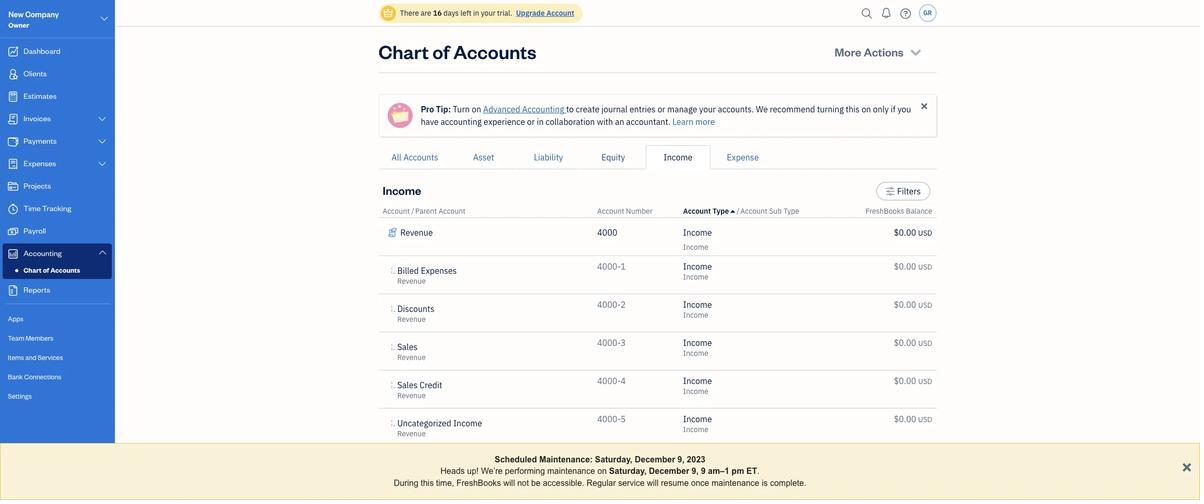 Task type: vqa. For each thing, say whether or not it's contained in the screenshot.
file
no



Task type: locate. For each thing, give the bounding box(es) containing it.
0 horizontal spatial expenses
[[24, 158, 56, 168]]

services
[[38, 353, 63, 362]]

chart of accounts inside the chart of accounts link
[[24, 266, 80, 274]]

pm
[[732, 467, 745, 476]]

0 vertical spatial accounting
[[523, 104, 565, 114]]

$0.00 for 2
[[895, 300, 917, 310]]

or down advanced accounting link
[[527, 117, 535, 127]]

accounting left the to
[[523, 104, 565, 114]]

$0.00 for 5
[[895, 414, 917, 425]]

0 vertical spatial of
[[433, 39, 450, 64]]

account right parent
[[439, 207, 466, 216]]

experience
[[484, 117, 525, 127]]

6 usd from the top
[[919, 415, 933, 425]]

/ right caretup image
[[737, 207, 740, 216]]

1 horizontal spatial accounting
[[523, 104, 565, 114]]

4
[[621, 376, 626, 386]]

up!
[[467, 467, 479, 476]]

0 horizontal spatial type
[[713, 207, 729, 216]]

more
[[835, 44, 862, 59]]

this left the time,
[[421, 479, 434, 488]]

crown image
[[383, 8, 394, 19]]

accountant.
[[627, 117, 671, 127]]

1 vertical spatial 9,
[[692, 467, 699, 476]]

turn
[[453, 104, 470, 114]]

1 vertical spatial saturday,
[[610, 467, 647, 476]]

4000- for 1
[[598, 261, 621, 272]]

$0.00
[[895, 227, 917, 238], [895, 261, 917, 272], [895, 300, 917, 310], [895, 338, 917, 348], [895, 376, 917, 386], [895, 414, 917, 425]]

accounts down have on the top left of the page
[[404, 152, 439, 163]]

your for manage
[[700, 104, 716, 114]]

account up "4000"
[[598, 207, 625, 216]]

1 type from the left
[[713, 207, 729, 216]]

0 horizontal spatial this
[[421, 479, 434, 488]]

× dialog
[[0, 443, 1201, 500]]

revenue inside the sales credit revenue
[[398, 391, 426, 400]]

freshbooks down up!
[[457, 479, 501, 488]]

sales inside the sales credit revenue
[[398, 380, 418, 391]]

of down 16
[[433, 39, 450, 64]]

maintenance down maintenance:
[[548, 467, 596, 476]]

of down accounting link
[[43, 266, 49, 274]]

5 4000- from the top
[[598, 414, 621, 425]]

income
[[664, 152, 693, 163], [383, 183, 422, 198], [684, 227, 712, 238], [684, 243, 709, 252], [684, 261, 712, 272], [684, 272, 709, 282], [684, 300, 712, 310], [684, 311, 709, 320], [684, 338, 712, 348], [684, 349, 709, 358], [684, 376, 712, 386], [684, 387, 709, 396], [684, 414, 712, 425], [454, 418, 482, 429], [684, 425, 709, 434]]

payments link
[[3, 131, 112, 153]]

expenses right billed
[[421, 266, 457, 276]]

0 horizontal spatial maintenance
[[548, 467, 596, 476]]

1 vertical spatial sales
[[398, 380, 418, 391]]

2 / from the left
[[737, 207, 740, 216]]

$0.00 usd for 4
[[895, 376, 933, 386]]

client image
[[7, 69, 19, 79]]

1 horizontal spatial in
[[537, 117, 544, 127]]

4 4000- from the top
[[598, 376, 621, 386]]

/
[[412, 207, 414, 216], [737, 207, 740, 216]]

4000- down 4000-2
[[598, 338, 621, 348]]

manage
[[668, 104, 698, 114]]

revenue
[[401, 227, 433, 238], [398, 277, 426, 286], [398, 315, 426, 324], [398, 353, 426, 362], [398, 391, 426, 400], [398, 429, 426, 439]]

chevron large down image inside payments link
[[98, 138, 107, 146]]

accounting up the chart of accounts link
[[24, 248, 62, 258]]

recommend
[[770, 104, 816, 114]]

0 horizontal spatial /
[[412, 207, 414, 216]]

1 horizontal spatial chart of accounts
[[379, 39, 537, 64]]

$0.00 usd for 1
[[895, 261, 933, 272]]

1 horizontal spatial your
[[700, 104, 716, 114]]

accounting
[[441, 117, 482, 127]]

sales for sales
[[398, 342, 418, 352]]

revenue down discounts
[[398, 315, 426, 324]]

account for account sub type
[[741, 207, 768, 216]]

1 horizontal spatial expenses
[[421, 266, 457, 276]]

saturday, up the "service"
[[610, 467, 647, 476]]

income income for 2
[[684, 300, 712, 320]]

2 income income from the top
[[684, 261, 712, 282]]

chevron large down image for payments
[[98, 138, 107, 146]]

expenses down payments
[[24, 158, 56, 168]]

complete.
[[771, 479, 807, 488]]

chart inside main element
[[24, 266, 42, 274]]

0 horizontal spatial on
[[472, 104, 482, 114]]

6 $0.00 usd from the top
[[895, 414, 933, 425]]

2 $0.00 usd from the top
[[895, 261, 933, 272]]

0 horizontal spatial chart of accounts
[[24, 266, 80, 274]]

0 vertical spatial expenses
[[24, 158, 56, 168]]

5
[[621, 414, 626, 425]]

in right left
[[474, 8, 480, 18]]

5 income income from the top
[[684, 376, 712, 396]]

income income for 4
[[684, 376, 712, 396]]

there
[[400, 8, 419, 18]]

type right the sub on the right top
[[784, 207, 800, 216]]

1 horizontal spatial of
[[433, 39, 450, 64]]

this
[[846, 104, 860, 114], [421, 479, 434, 488]]

chart down there
[[379, 39, 429, 64]]

1 horizontal spatial on
[[598, 467, 607, 476]]

dashboard image
[[7, 47, 19, 57]]

revenue down credit
[[398, 391, 426, 400]]

account for account number
[[598, 207, 625, 216]]

this right turning
[[846, 104, 860, 114]]

estimates
[[24, 91, 57, 101]]

1 vertical spatial freshbooks
[[457, 479, 501, 488]]

usd for 3
[[919, 339, 933, 348]]

pro tip: turn on advanced accounting
[[421, 104, 565, 114]]

1 vertical spatial or
[[527, 117, 535, 127]]

4 $0.00 usd from the top
[[895, 338, 933, 348]]

more actions button
[[826, 39, 933, 64]]

your up more
[[700, 104, 716, 114]]

3 $0.00 usd from the top
[[895, 300, 933, 310]]

income inside 'uncategorized income revenue'
[[454, 418, 482, 429]]

0 horizontal spatial or
[[527, 117, 535, 127]]

on inside to create journal entries or manage your accounts. we recommend turning this on only if  you have accounting experience or in collaboration with an accountant.
[[862, 104, 872, 114]]

$0.00 for 3
[[895, 338, 917, 348]]

search image
[[859, 5, 876, 21]]

4000- up 4000-5
[[598, 376, 621, 386]]

1 vertical spatial in
[[537, 117, 544, 127]]

0 vertical spatial sales
[[398, 342, 418, 352]]

1 vertical spatial this
[[421, 479, 434, 488]]

0 vertical spatial chart of accounts
[[379, 39, 537, 64]]

discounts revenue
[[398, 304, 435, 324]]

chevron large down image
[[100, 13, 109, 25], [98, 115, 107, 123], [98, 138, 107, 146], [98, 160, 107, 168]]

dashboard link
[[3, 41, 112, 63]]

1 sales from the top
[[398, 342, 418, 352]]

gr
[[924, 9, 933, 17]]

liability
[[534, 152, 563, 163]]

4000- for 4
[[598, 376, 621, 386]]

0 vertical spatial saturday,
[[595, 455, 633, 464]]

0 horizontal spatial will
[[504, 479, 515, 488]]

sales inside sales revenue
[[398, 342, 418, 352]]

1 vertical spatial chart of accounts
[[24, 266, 80, 274]]

9
[[701, 467, 706, 476]]

4 $0.00 from the top
[[895, 338, 917, 348]]

projects link
[[3, 176, 112, 198]]

2 sales from the top
[[398, 380, 418, 391]]

accounts.
[[718, 104, 755, 114]]

2 usd from the top
[[919, 262, 933, 272]]

revenue inside billed expenses revenue
[[398, 277, 426, 286]]

2 $0.00 from the top
[[895, 261, 917, 272]]

advanced accounting link
[[483, 104, 567, 114]]

settings image
[[886, 185, 896, 198]]

3 $0.00 from the top
[[895, 300, 917, 310]]

1 vertical spatial your
[[700, 104, 716, 114]]

expense button
[[711, 145, 776, 169]]

all accounts button
[[379, 145, 452, 169]]

chart up reports
[[24, 266, 42, 274]]

3 4000- from the top
[[598, 338, 621, 348]]

expense
[[727, 152, 759, 163]]

6 income income from the top
[[684, 414, 712, 434]]

of inside main element
[[43, 266, 49, 274]]

on inside "scheduled maintenance: saturday, december 9, 2023 heads up! we're performing maintenance on saturday, december 9, 9 am–1 pm et . during this time, freshbooks will not be accessible. regular service will resume once maintenance is complete."
[[598, 467, 607, 476]]

4000- down 4000-1
[[598, 300, 621, 310]]

will down archived
[[647, 479, 659, 488]]

1 horizontal spatial type
[[784, 207, 800, 216]]

expenses link
[[3, 154, 112, 175]]

5 $0.00 from the top
[[895, 376, 917, 386]]

2
[[621, 300, 626, 310]]

1 horizontal spatial this
[[846, 104, 860, 114]]

items
[[8, 353, 24, 362]]

revenue up the sales credit revenue on the left bottom of the page
[[398, 353, 426, 362]]

0 horizontal spatial chart
[[24, 266, 42, 274]]

chart image
[[7, 249, 19, 259]]

0 vertical spatial freshbooks
[[866, 207, 905, 216]]

apps
[[8, 315, 23, 323]]

time,
[[436, 479, 454, 488]]

usd for 2
[[919, 301, 933, 310]]

1 horizontal spatial will
[[647, 479, 659, 488]]

6 $0.00 from the top
[[895, 414, 917, 425]]

there are 16 days left in your trial. upgrade account
[[400, 8, 575, 18]]

0 vertical spatial chart
[[379, 39, 429, 64]]

go to help image
[[898, 5, 915, 21]]

3 income income from the top
[[684, 300, 712, 320]]

your inside to create journal entries or manage your accounts. we recommend turning this on only if  you have accounting experience or in collaboration with an accountant.
[[700, 104, 716, 114]]

revenue down the uncategorized
[[398, 429, 426, 439]]

saturday, up regular
[[595, 455, 633, 464]]

1 $0.00 from the top
[[895, 227, 917, 238]]

9, left the 2023
[[678, 455, 685, 464]]

accounts inside main element
[[50, 266, 80, 274]]

expenses inside billed expenses revenue
[[421, 266, 457, 276]]

tracking
[[42, 203, 71, 213]]

2023
[[687, 455, 706, 464]]

revenue down billed
[[398, 277, 426, 286]]

1
[[621, 261, 626, 272]]

0 horizontal spatial accounting
[[24, 248, 62, 258]]

4000-3
[[598, 338, 626, 348]]

$0.00 usd
[[895, 227, 933, 238], [895, 261, 933, 272], [895, 300, 933, 310], [895, 338, 933, 348], [895, 376, 933, 386], [895, 414, 933, 425]]

usd for 1
[[919, 262, 933, 272]]

4000- for 2
[[598, 300, 621, 310]]

4 usd from the top
[[919, 339, 933, 348]]

or up accountant.
[[658, 104, 666, 114]]

9, left 9
[[692, 467, 699, 476]]

chart
[[379, 39, 429, 64], [24, 266, 42, 274]]

money image
[[7, 226, 19, 237]]

timer image
[[7, 204, 19, 214]]

1 vertical spatial december
[[649, 467, 690, 476]]

/ left parent
[[412, 207, 414, 216]]

account number
[[598, 207, 653, 216]]

freshbooks down settings image
[[866, 207, 905, 216]]

account left caretup image
[[684, 207, 711, 216]]

0 vertical spatial all
[[392, 152, 402, 163]]

4000- down "4000"
[[598, 261, 621, 272]]

am–1
[[708, 467, 730, 476]]

0 vertical spatial this
[[846, 104, 860, 114]]

team members link
[[3, 329, 112, 348]]

journal
[[602, 104, 628, 114]]

income income for 1
[[684, 261, 712, 282]]

chevron large down image for invoices
[[98, 115, 107, 123]]

0 horizontal spatial of
[[43, 266, 49, 274]]

account left parent
[[383, 207, 410, 216]]

$0.00 for 1
[[895, 261, 917, 272]]

0 vertical spatial 9,
[[678, 455, 685, 464]]

sales down the discounts revenue
[[398, 342, 418, 352]]

2 4000- from the top
[[598, 300, 621, 310]]

4000-4
[[598, 376, 626, 386]]

1 4000- from the top
[[598, 261, 621, 272]]

4 income income from the top
[[684, 338, 712, 358]]

your left trial.
[[481, 8, 496, 18]]

1 vertical spatial maintenance
[[712, 479, 760, 488]]

chart of accounts down accounting link
[[24, 266, 80, 274]]

members
[[26, 334, 53, 342]]

chart of accounts down days
[[379, 39, 537, 64]]

of
[[433, 39, 450, 64], [43, 266, 49, 274]]

income income
[[684, 227, 712, 252], [684, 261, 712, 282], [684, 300, 712, 320], [684, 338, 712, 358], [684, 376, 712, 396], [684, 414, 712, 434]]

in inside to create journal entries or manage your accounts. we recommend turning this on only if  you have accounting experience or in collaboration with an accountant.
[[537, 117, 544, 127]]

on right the turn at top
[[472, 104, 482, 114]]

type
[[713, 207, 729, 216], [784, 207, 800, 216]]

report image
[[7, 285, 19, 296]]

revenue inside the discounts revenue
[[398, 315, 426, 324]]

view all archived accounts
[[610, 459, 706, 468]]

payment image
[[7, 136, 19, 147]]

asset button
[[452, 145, 516, 169]]

1 horizontal spatial chart
[[379, 39, 429, 64]]

4000- for 5
[[598, 414, 621, 425]]

sales left credit
[[398, 380, 418, 391]]

account for account type
[[684, 207, 711, 216]]

chart of accounts
[[379, 39, 537, 64], [24, 266, 80, 274]]

during
[[394, 479, 419, 488]]

more actions
[[835, 44, 904, 59]]

$0.00 usd for 5
[[895, 414, 933, 425]]

1 vertical spatial expenses
[[421, 266, 457, 276]]

on up regular
[[598, 467, 607, 476]]

learn more
[[673, 117, 716, 127]]

0 horizontal spatial all
[[392, 152, 402, 163]]

billed
[[398, 266, 419, 276]]

we
[[756, 104, 768, 114]]

1 vertical spatial all
[[629, 459, 638, 468]]

invoices link
[[3, 109, 112, 130]]

5 usd from the top
[[919, 377, 933, 386]]

$0.00 usd for 2
[[895, 300, 933, 310]]

0 vertical spatial in
[[474, 8, 480, 18]]

account for account / parent account
[[383, 207, 410, 216]]

liability button
[[516, 145, 581, 169]]

if
[[891, 104, 896, 114]]

on left 'only'
[[862, 104, 872, 114]]

5 $0.00 usd from the top
[[895, 376, 933, 386]]

4000- for 3
[[598, 338, 621, 348]]

caretup image
[[731, 207, 735, 215]]

filters button
[[877, 182, 931, 201]]

will
[[504, 479, 515, 488], [647, 479, 659, 488]]

2 horizontal spatial on
[[862, 104, 872, 114]]

once
[[692, 479, 710, 488]]

sales
[[398, 342, 418, 352], [398, 380, 418, 391]]

0 horizontal spatial freshbooks
[[457, 479, 501, 488]]

expense image
[[7, 159, 19, 169]]

to
[[567, 104, 574, 114]]

0 vertical spatial your
[[481, 8, 496, 18]]

apps link
[[3, 310, 112, 328]]

1 vertical spatial of
[[43, 266, 49, 274]]

1 vertical spatial chart
[[24, 266, 42, 274]]

type left caretup image
[[713, 207, 729, 216]]

will left not
[[504, 479, 515, 488]]

0 vertical spatial or
[[658, 104, 666, 114]]

1 horizontal spatial or
[[658, 104, 666, 114]]

usd
[[919, 228, 933, 238], [919, 262, 933, 272], [919, 301, 933, 310], [919, 339, 933, 348], [919, 377, 933, 386], [919, 415, 933, 425]]

1 $0.00 usd from the top
[[895, 227, 933, 238]]

income income for 3
[[684, 338, 712, 358]]

1 / from the left
[[412, 207, 414, 216]]

0 horizontal spatial your
[[481, 8, 496, 18]]

1 horizontal spatial maintenance
[[712, 479, 760, 488]]

accounts down accounting link
[[50, 266, 80, 274]]

maintenance down the pm
[[712, 479, 760, 488]]

company
[[25, 9, 59, 19]]

4000- down 4000-4
[[598, 414, 621, 425]]

1 vertical spatial accounting
[[24, 248, 62, 258]]

account right caretup image
[[741, 207, 768, 216]]

1 horizontal spatial /
[[737, 207, 740, 216]]

regular
[[587, 479, 616, 488]]

billed expenses revenue
[[398, 266, 457, 286]]

to create journal entries or manage your accounts. we recommend turning this on only if  you have accounting experience or in collaboration with an accountant.
[[421, 104, 912, 127]]

in down advanced accounting link
[[537, 117, 544, 127]]

3 usd from the top
[[919, 301, 933, 310]]



Task type: describe. For each thing, give the bounding box(es) containing it.
0 horizontal spatial in
[[474, 8, 480, 18]]

usd for 5
[[919, 415, 933, 425]]

actions
[[864, 44, 904, 59]]

income income for 5
[[684, 414, 712, 434]]

be
[[532, 479, 541, 488]]

balance
[[907, 207, 933, 216]]

not
[[518, 479, 529, 488]]

.
[[758, 467, 760, 476]]

upgrade
[[516, 8, 545, 18]]

0 vertical spatial december
[[635, 455, 676, 464]]

bank connections link
[[3, 368, 112, 386]]

reports link
[[3, 280, 112, 302]]

4000
[[598, 227, 618, 238]]

only
[[874, 104, 889, 114]]

left
[[461, 8, 472, 18]]

all inside button
[[392, 152, 402, 163]]

scheduled maintenance: saturday, december 9, 2023 heads up! we're performing maintenance on saturday, december 9, 9 am–1 pm et . during this time, freshbooks will not be accessible. regular service will resume once maintenance is complete.
[[394, 455, 807, 488]]

items and services link
[[3, 349, 112, 367]]

projects
[[24, 181, 51, 191]]

sub
[[770, 207, 782, 216]]

usd for 4
[[919, 377, 933, 386]]

account type
[[684, 207, 729, 216]]

0 vertical spatial maintenance
[[548, 467, 596, 476]]

account type button
[[684, 207, 735, 216]]

team
[[8, 334, 24, 342]]

invoices
[[24, 113, 51, 123]]

entries
[[630, 104, 656, 114]]

2 will from the left
[[647, 479, 659, 488]]

chart of accounts link
[[5, 264, 110, 277]]

16
[[433, 8, 442, 18]]

bank
[[8, 373, 23, 381]]

learn more link
[[673, 117, 716, 127]]

archived
[[639, 459, 671, 468]]

et
[[747, 467, 758, 476]]

owner
[[8, 21, 29, 29]]

equity button
[[581, 145, 646, 169]]

1 usd from the top
[[919, 228, 933, 238]]

more
[[696, 117, 716, 127]]

accounts down there are 16 days left in your trial. upgrade account
[[454, 39, 537, 64]]

chevrondown image
[[909, 44, 924, 59]]

asset
[[474, 152, 495, 163]]

3
[[621, 338, 626, 348]]

and
[[25, 353, 36, 362]]

settings link
[[3, 387, 112, 406]]

trial.
[[498, 8, 513, 18]]

advanced
[[483, 104, 521, 114]]

1 will from the left
[[504, 479, 515, 488]]

notifications image
[[879, 3, 895, 24]]

view all archived accounts link
[[601, 455, 715, 472]]

clients link
[[3, 64, 112, 85]]

learn
[[673, 117, 694, 127]]

payroll
[[24, 226, 46, 236]]

time tracking
[[24, 203, 71, 213]]

maintenance:
[[540, 455, 593, 464]]

uncategorized
[[398, 418, 452, 429]]

close image
[[920, 101, 930, 111]]

chevron large down image for expenses
[[98, 160, 107, 168]]

account right upgrade
[[547, 8, 575, 18]]

4000-1
[[598, 261, 626, 272]]

items and services
[[8, 353, 63, 362]]

$0.00 for 4
[[895, 376, 917, 386]]

invoice image
[[7, 114, 19, 124]]

1 horizontal spatial all
[[629, 459, 638, 468]]

pro
[[421, 104, 434, 114]]

settings
[[8, 392, 32, 400]]

accounting link
[[3, 244, 112, 264]]

1 horizontal spatial 9,
[[692, 467, 699, 476]]

filters
[[898, 186, 921, 197]]

accounts inside button
[[404, 152, 439, 163]]

sales revenue
[[398, 342, 426, 362]]

dashboard
[[24, 46, 60, 56]]

tip:
[[436, 104, 451, 114]]

×
[[1183, 456, 1193, 476]]

freshbooks inside "scheduled maintenance: saturday, december 9, 2023 heads up! we're performing maintenance on saturday, december 9, 9 am–1 pm et . during this time, freshbooks will not be accessible. regular service will resume once maintenance is complete."
[[457, 479, 501, 488]]

time
[[24, 203, 41, 213]]

time tracking link
[[3, 199, 112, 220]]

connections
[[24, 373, 61, 381]]

chevron large down image
[[98, 248, 107, 257]]

revenue inside 'uncategorized income revenue'
[[398, 429, 426, 439]]

this inside "scheduled maintenance: saturday, december 9, 2023 heads up! we're performing maintenance on saturday, december 9, 9 am–1 pm et . during this time, freshbooks will not be accessible. regular service will resume once maintenance is complete."
[[421, 479, 434, 488]]

2 type from the left
[[784, 207, 800, 216]]

project image
[[7, 181, 19, 192]]

accounts up once
[[673, 459, 706, 468]]

accounting inside main element
[[24, 248, 62, 258]]

payroll link
[[3, 221, 112, 243]]

upgrade account link
[[514, 8, 575, 18]]

payments
[[24, 136, 57, 146]]

1 income income from the top
[[684, 227, 712, 252]]

main element
[[0, 0, 141, 500]]

scheduled
[[495, 455, 537, 464]]

4000-5
[[598, 414, 626, 425]]

reports
[[24, 285, 50, 295]]

have
[[421, 117, 439, 127]]

income inside button
[[664, 152, 693, 163]]

days
[[444, 8, 459, 18]]

sales for sales credit
[[398, 380, 418, 391]]

your for in
[[481, 8, 496, 18]]

expenses inside main element
[[24, 158, 56, 168]]

discounts
[[398, 304, 435, 314]]

this inside to create journal entries or manage your accounts. we recommend turning this on only if  you have accounting experience or in collaboration with an accountant.
[[846, 104, 860, 114]]

sales credit revenue
[[398, 380, 443, 400]]

credit
[[420, 380, 443, 391]]

account / parent account
[[383, 207, 466, 216]]

estimate image
[[7, 91, 19, 102]]

0 horizontal spatial 9,
[[678, 455, 685, 464]]

1 horizontal spatial freshbooks
[[866, 207, 905, 216]]

you
[[898, 104, 912, 114]]

revenue down account / parent account
[[401, 227, 433, 238]]

$0.00 usd for 3
[[895, 338, 933, 348]]

we're
[[481, 467, 503, 476]]

an
[[615, 117, 625, 127]]

bank connections
[[8, 373, 61, 381]]

heads
[[441, 467, 465, 476]]

create
[[576, 104, 600, 114]]

number
[[626, 207, 653, 216]]



